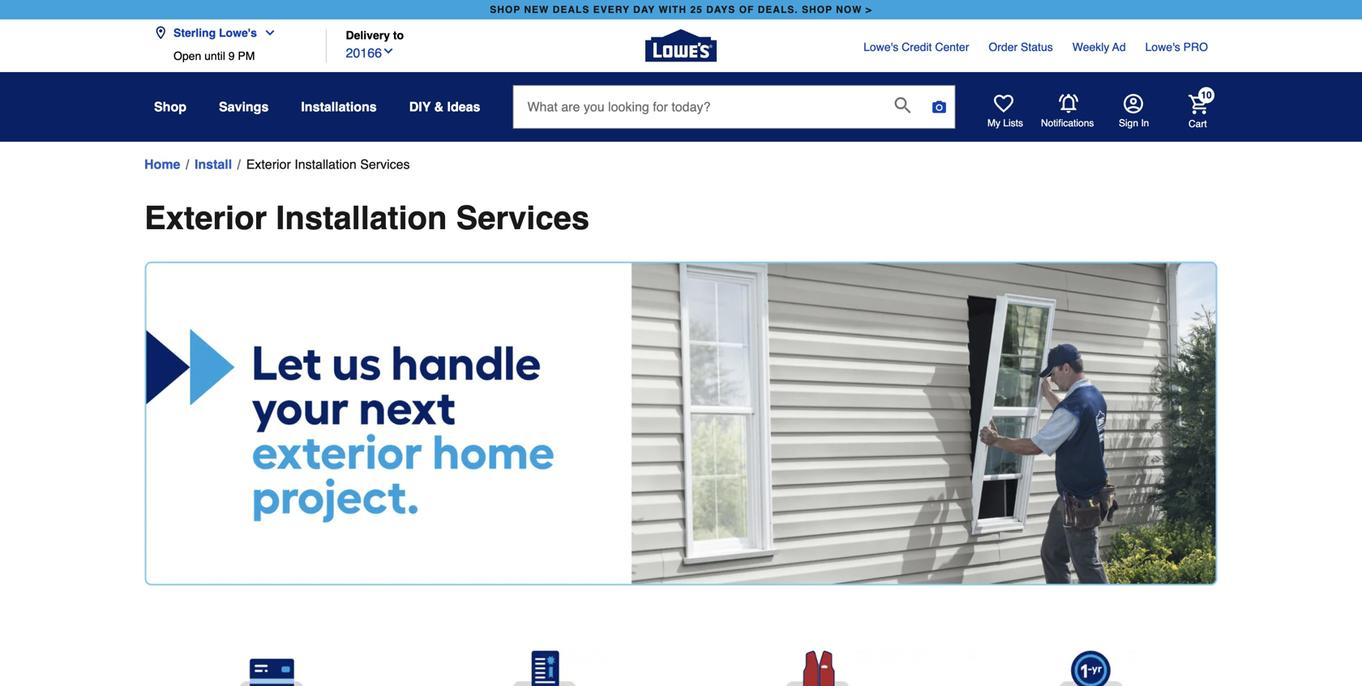 Task type: locate. For each thing, give the bounding box(es) containing it.
credit
[[902, 41, 932, 54]]

lowe's home improvement notification center image
[[1059, 94, 1078, 114]]

0 vertical spatial exterior installation services
[[246, 157, 410, 172]]

2 shop from the left
[[802, 4, 833, 15]]

deals
[[553, 4, 590, 15]]

exterior installation services link
[[246, 155, 410, 174]]

let us handle your next exterior home project. image
[[144, 262, 1218, 587]]

2 horizontal spatial lowe's
[[1145, 41, 1180, 54]]

lowe's inside button
[[219, 26, 257, 39]]

1 horizontal spatial shop
[[802, 4, 833, 15]]

exterior installation services down installations button
[[246, 157, 410, 172]]

10
[[1201, 90, 1212, 101]]

order status
[[989, 41, 1053, 54]]

camera image
[[931, 99, 947, 115]]

savings button
[[219, 92, 269, 122]]

deals.
[[758, 4, 798, 15]]

a dark blue credit card icon. image
[[148, 651, 395, 687]]

1 shop from the left
[[490, 4, 521, 15]]

my lists link
[[988, 94, 1023, 130]]

now
[[836, 4, 862, 15]]

exterior right 'install'
[[246, 157, 291, 172]]

services
[[360, 157, 410, 172], [456, 199, 590, 237]]

lowe's credit center link
[[864, 39, 969, 55]]

to
[[393, 29, 404, 42]]

installation
[[295, 157, 357, 172], [276, 199, 447, 237]]

services inside exterior installation services link
[[360, 157, 410, 172]]

lowe's left credit
[[864, 41, 899, 54]]

installation down exterior installation services link
[[276, 199, 447, 237]]

1 vertical spatial installation
[[276, 199, 447, 237]]

installations button
[[301, 92, 377, 122]]

0 horizontal spatial shop
[[490, 4, 521, 15]]

diy & ideas button
[[409, 92, 480, 122]]

shop
[[490, 4, 521, 15], [802, 4, 833, 15]]

ideas
[[447, 99, 480, 114]]

sterling lowe's button
[[154, 17, 283, 49]]

1 vertical spatial exterior installation services
[[144, 199, 590, 237]]

order status link
[[989, 39, 1053, 55]]

>
[[866, 4, 872, 15]]

a dark blue background check icon. image
[[421, 651, 668, 687]]

lowe's pro link
[[1145, 39, 1208, 55]]

exterior
[[246, 157, 291, 172], [144, 199, 267, 237]]

lowe's up 9
[[219, 26, 257, 39]]

25
[[690, 4, 703, 15]]

1 vertical spatial exterior
[[144, 199, 267, 237]]

0 horizontal spatial lowe's
[[219, 26, 257, 39]]

installation down installations button
[[295, 157, 357, 172]]

location image
[[154, 26, 167, 39]]

order
[[989, 41, 1018, 54]]

sterling lowe's
[[174, 26, 257, 39]]

open until 9 pm
[[174, 49, 255, 62]]

lowe's for lowe's pro
[[1145, 41, 1180, 54]]

lowe's
[[219, 26, 257, 39], [864, 41, 899, 54], [1145, 41, 1180, 54]]

savings
[[219, 99, 269, 114]]

install
[[195, 157, 232, 172]]

with
[[659, 4, 687, 15]]

my lists
[[988, 118, 1023, 129]]

20166 button
[[346, 42, 395, 63]]

delivery to
[[346, 29, 404, 42]]

status
[[1021, 41, 1053, 54]]

exterior installation services
[[246, 157, 410, 172], [144, 199, 590, 237]]

None search field
[[513, 85, 956, 144]]

0 vertical spatial services
[[360, 157, 410, 172]]

exterior down install link
[[144, 199, 267, 237]]

shop left now
[[802, 4, 833, 15]]

exterior installation services down exterior installation services link
[[144, 199, 590, 237]]

0 horizontal spatial services
[[360, 157, 410, 172]]

lowe's left pro
[[1145, 41, 1180, 54]]

new
[[524, 4, 549, 15]]

1 horizontal spatial lowe's
[[864, 41, 899, 54]]

0 vertical spatial installation
[[295, 157, 357, 172]]

every
[[593, 4, 630, 15]]

20166
[[346, 45, 382, 60]]

weekly
[[1073, 41, 1110, 54]]

1 horizontal spatial services
[[456, 199, 590, 237]]

shop left new
[[490, 4, 521, 15]]



Task type: vqa. For each thing, say whether or not it's contained in the screenshot.
'Credit'
yes



Task type: describe. For each thing, give the bounding box(es) containing it.
0 vertical spatial exterior
[[246, 157, 291, 172]]

lists
[[1003, 118, 1023, 129]]

lowe's credit center
[[864, 41, 969, 54]]

delivery
[[346, 29, 390, 42]]

Search Query text field
[[514, 86, 882, 128]]

my
[[988, 118, 1001, 129]]

shop
[[154, 99, 186, 114]]

home
[[144, 157, 180, 172]]

a lowe's red vest icon. image
[[694, 651, 941, 687]]

until
[[204, 49, 225, 62]]

weekly ad link
[[1073, 39, 1126, 55]]

sterling
[[174, 26, 216, 39]]

lowe's home improvement cart image
[[1189, 95, 1208, 114]]

in
[[1141, 118, 1149, 129]]

sign in button
[[1119, 94, 1149, 130]]

diy
[[409, 99, 431, 114]]

days
[[706, 4, 736, 15]]

day
[[633, 4, 655, 15]]

lowe's pro
[[1145, 41, 1208, 54]]

chevron down image
[[257, 26, 276, 39]]

pro
[[1184, 41, 1208, 54]]

&
[[434, 99, 444, 114]]

shop new deals every day with 25 days of deals. shop now >
[[490, 4, 872, 15]]

lowe's home improvement lists image
[[994, 94, 1014, 114]]

lowe's for lowe's credit center
[[864, 41, 899, 54]]

installations
[[301, 99, 377, 114]]

lowe's home improvement account image
[[1124, 94, 1143, 114]]

sign
[[1119, 118, 1138, 129]]

weekly ad
[[1073, 41, 1126, 54]]

a blue 1-year labor warranty icon. image
[[967, 651, 1215, 687]]

pm
[[238, 49, 255, 62]]

lowe's home improvement logo image
[[645, 10, 717, 81]]

notifications
[[1041, 118, 1094, 129]]

open
[[174, 49, 201, 62]]

shop new deals every day with 25 days of deals. shop now > link
[[487, 0, 876, 19]]

install link
[[195, 155, 232, 174]]

sign in
[[1119, 118, 1149, 129]]

chevron down image
[[382, 45, 395, 58]]

search image
[[895, 97, 911, 114]]

cart
[[1189, 118, 1207, 130]]

9
[[228, 49, 235, 62]]

shop button
[[154, 92, 186, 122]]

1 vertical spatial services
[[456, 199, 590, 237]]

ad
[[1112, 41, 1126, 54]]

center
[[935, 41, 969, 54]]

of
[[739, 4, 754, 15]]

home link
[[144, 155, 180, 174]]

diy & ideas
[[409, 99, 480, 114]]



